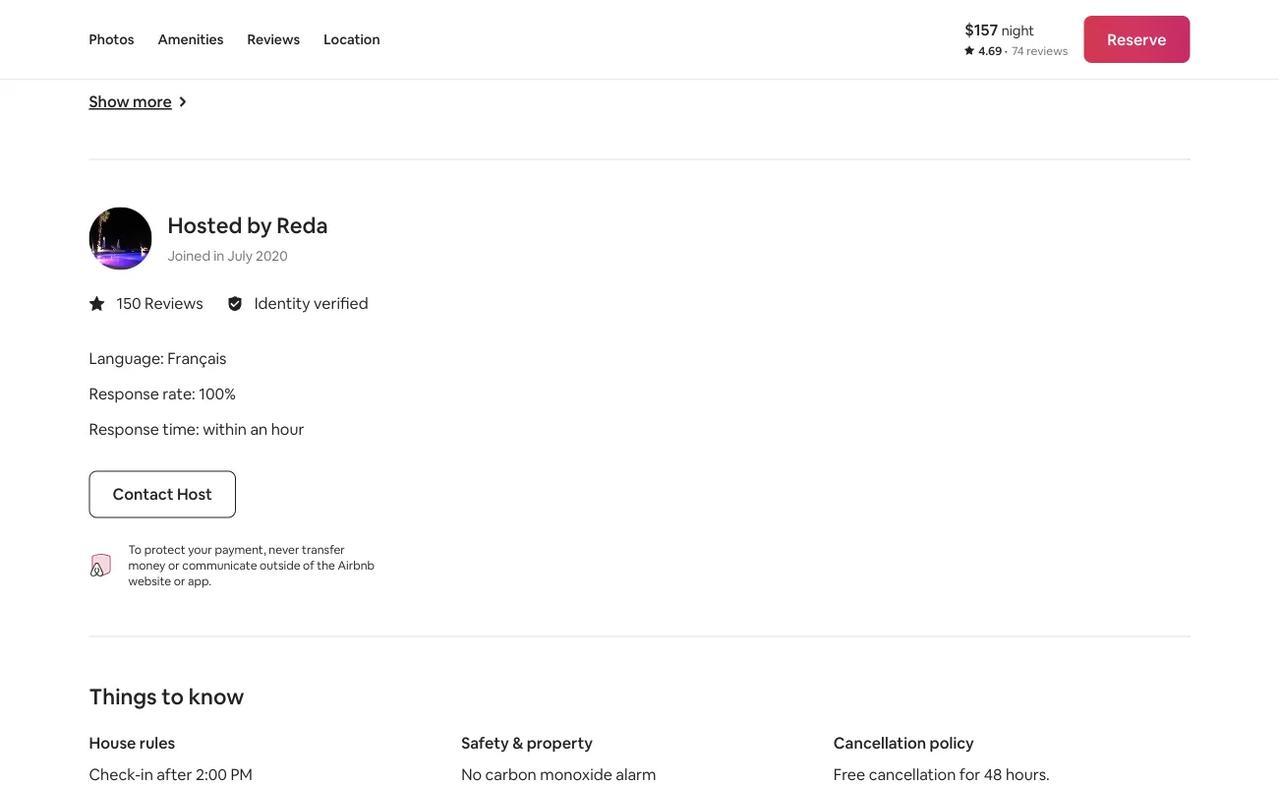 Task type: vqa. For each thing, say whether or not it's contained in the screenshot.
4.69 · 74 reviews
yes



Task type: describe. For each thing, give the bounding box(es) containing it.
use
[[1074, 48, 1091, 60]]

$157
[[965, 19, 999, 39]]

response for response time
[[89, 419, 159, 439]]

·
[[1005, 43, 1008, 59]]

to
[[162, 683, 184, 711]]

map
[[1142, 48, 1162, 60]]

terms of use link
[[1033, 48, 1091, 60]]

no
[[462, 764, 482, 784]]

1 horizontal spatial of
[[1063, 48, 1072, 60]]

host
[[177, 484, 212, 504]]

payment,
[[215, 541, 266, 557]]

transfer
[[302, 541, 345, 557]]

joined
[[168, 246, 211, 264]]

carbon
[[486, 764, 537, 784]]

photos
[[89, 30, 134, 48]]

check-in after 2:00 pm
[[89, 764, 253, 784]]

never
[[269, 541, 299, 557]]

2020
[[256, 246, 288, 264]]

hours.
[[1006, 764, 1050, 784]]

alarm
[[616, 764, 657, 784]]

check-
[[89, 764, 141, 784]]

&
[[513, 733, 524, 753]]

outside
[[260, 557, 301, 572]]

contact host
[[113, 484, 212, 504]]

by
[[247, 211, 272, 239]]

reviews button
[[247, 0, 300, 79]]

0 vertical spatial or
[[168, 557, 180, 572]]

free
[[834, 764, 866, 784]]

show more button
[[89, 91, 188, 111]]

airbnb
[[338, 557, 375, 572]]

within
[[203, 419, 247, 439]]

2:00
[[196, 764, 227, 784]]

hour
[[271, 419, 304, 439]]

google image
[[94, 35, 159, 60]]

cancellation
[[834, 733, 927, 753]]

reserve
[[1108, 29, 1167, 49]]

0 horizontal spatial reviews
[[145, 293, 203, 313]]

hosted
[[168, 211, 242, 239]]

amenities button
[[158, 0, 224, 79]]

rate
[[163, 384, 192, 404]]

to
[[128, 541, 142, 557]]

of inside to protect your payment, never transfer money or communicate outside of the airbnb website or app.
[[303, 557, 315, 572]]

report a map error
[[1103, 48, 1185, 60]]

report
[[1103, 48, 1132, 60]]

identity
[[255, 293, 310, 313]]

know
[[189, 683, 244, 711]]

0 horizontal spatial in
[[141, 764, 153, 784]]

report a map error link
[[1103, 48, 1185, 60]]

terms
[[1033, 48, 1061, 60]]

response time : within an hour
[[89, 419, 304, 439]]

: for time
[[196, 419, 199, 439]]

after
[[157, 764, 192, 784]]

free cancellation for 48 hours.
[[834, 764, 1050, 784]]

4.69 · 74 reviews
[[979, 43, 1069, 59]]

house rules
[[89, 733, 175, 753]]

français
[[168, 348, 227, 368]]

things to know
[[89, 683, 244, 711]]

rules
[[139, 733, 175, 753]]



Task type: locate. For each thing, give the bounding box(es) containing it.
reviews right 150
[[145, 293, 203, 313]]

: for rate
[[192, 384, 196, 404]]

no carbon monoxide alarm
[[462, 764, 657, 784]]

: left within
[[196, 419, 199, 439]]

100%
[[199, 384, 236, 404]]

in left july
[[214, 246, 225, 264]]

property
[[527, 733, 593, 753]]

money
[[128, 557, 166, 572]]

error
[[1164, 48, 1185, 60]]

an
[[250, 419, 268, 439]]

1 vertical spatial of
[[303, 557, 315, 572]]

location
[[324, 30, 380, 48]]

of
[[1063, 48, 1072, 60], [303, 557, 315, 572]]

for
[[960, 764, 981, 784]]

language
[[89, 348, 160, 368]]

july
[[228, 246, 253, 264]]

48
[[985, 764, 1003, 784]]

show more
[[89, 91, 172, 111]]

of left the
[[303, 557, 315, 572]]

1 vertical spatial :
[[192, 384, 196, 404]]

website
[[128, 573, 171, 588]]

or left app.
[[174, 573, 185, 588]]

house
[[89, 733, 136, 753]]

of left use
[[1063, 48, 1072, 60]]

more
[[133, 91, 172, 111]]

1 vertical spatial in
[[141, 764, 153, 784]]

app.
[[188, 573, 212, 588]]

0 vertical spatial response
[[89, 384, 159, 404]]

reviews
[[247, 30, 300, 48], [145, 293, 203, 313]]

time
[[163, 419, 196, 439]]

google map
showing 1 point of interest. region
[[83, 0, 1280, 297]]

night
[[1002, 21, 1035, 39]]

or down protect
[[168, 557, 180, 572]]

the
[[317, 557, 335, 572]]

language : français
[[89, 348, 227, 368]]

photos button
[[89, 0, 134, 79]]

: left français
[[160, 348, 164, 368]]

protect
[[144, 541, 186, 557]]

identity verified
[[255, 293, 369, 313]]

in inside hosted by reda joined in july 2020
[[214, 246, 225, 264]]

show
[[89, 91, 130, 111]]

1 vertical spatial response
[[89, 419, 159, 439]]

a
[[1135, 48, 1140, 60]]

in
[[214, 246, 225, 264], [141, 764, 153, 784]]

your
[[188, 541, 212, 557]]

0 horizontal spatial of
[[303, 557, 315, 572]]

: left "100%" on the left of the page
[[192, 384, 196, 404]]

1 horizontal spatial in
[[214, 246, 225, 264]]

:
[[160, 348, 164, 368], [192, 384, 196, 404], [196, 419, 199, 439]]

terms of use
[[1033, 48, 1091, 60]]

150
[[117, 293, 141, 313]]

0 vertical spatial in
[[214, 246, 225, 264]]

74
[[1012, 43, 1025, 59]]

1 vertical spatial reviews
[[145, 293, 203, 313]]

0 vertical spatial of
[[1063, 48, 1072, 60]]

reserve button
[[1084, 16, 1191, 63]]

1 vertical spatial or
[[174, 573, 185, 588]]

amenities
[[158, 30, 224, 48]]

response down language
[[89, 384, 159, 404]]

2 vertical spatial :
[[196, 419, 199, 439]]

$157 night
[[965, 19, 1035, 39]]

reviews
[[1027, 43, 1069, 59]]

150 reviews
[[117, 293, 203, 313]]

location button
[[324, 0, 380, 79]]

response
[[89, 384, 159, 404], [89, 419, 159, 439]]

policy
[[930, 733, 975, 753]]

in left after
[[141, 764, 153, 784]]

safety
[[462, 733, 509, 753]]

things
[[89, 683, 157, 711]]

4.69
[[979, 43, 1003, 59]]

reviews left location button
[[247, 30, 300, 48]]

verified
[[314, 293, 369, 313]]

0 vertical spatial :
[[160, 348, 164, 368]]

0 vertical spatial reviews
[[247, 30, 300, 48]]

1 response from the top
[[89, 384, 159, 404]]

learn more about the host, reda. image
[[89, 207, 152, 270], [89, 207, 152, 270]]

to protect your payment, never transfer money or communicate outside of the airbnb website or app.
[[128, 541, 375, 588]]

response for response rate
[[89, 384, 159, 404]]

hosted by reda joined in july 2020
[[168, 211, 328, 264]]

response down response rate : 100%
[[89, 419, 159, 439]]

contact
[[113, 484, 174, 504]]

pm
[[231, 764, 253, 784]]

safety & property
[[462, 733, 593, 753]]

contact host link
[[89, 471, 236, 518]]

reda
[[277, 211, 328, 239]]

cancellation policy
[[834, 733, 975, 753]]

monoxide
[[540, 764, 613, 784]]

response rate : 100%
[[89, 384, 236, 404]]

1 horizontal spatial reviews
[[247, 30, 300, 48]]

2 response from the top
[[89, 419, 159, 439]]

or
[[168, 557, 180, 572], [174, 573, 185, 588]]

cancellation
[[869, 764, 957, 784]]

communicate
[[182, 557, 257, 572]]



